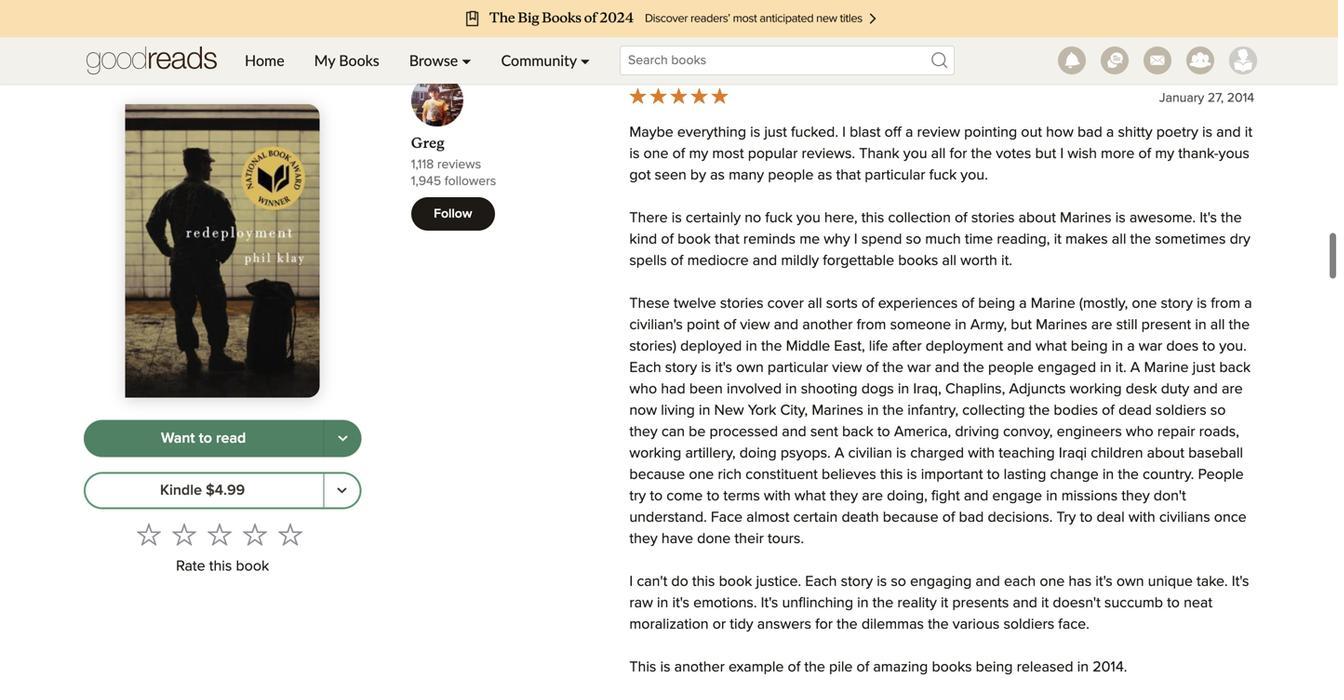 Task type: locate. For each thing, give the bounding box(es) containing it.
0 horizontal spatial because
[[629, 468, 685, 483]]

1 vertical spatial each
[[805, 575, 837, 590]]

my up by
[[689, 147, 708, 162]]

1 my from the left
[[689, 147, 708, 162]]

this up doing,
[[880, 468, 903, 483]]

0 vertical spatial are
[[1091, 318, 1112, 333]]

0 horizontal spatial it's
[[761, 596, 778, 611]]

0 horizontal spatial working
[[629, 446, 682, 461]]

bad up wish
[[1078, 125, 1103, 140]]

about
[[1019, 211, 1056, 226], [1147, 446, 1185, 461]]

soldiers down the each
[[1004, 618, 1054, 632]]

0 vertical spatial books
[[898, 254, 938, 269]]

0 horizontal spatial ▾
[[462, 51, 471, 69]]

forgettable
[[823, 254, 894, 269]]

0 horizontal spatial stories
[[720, 297, 764, 311]]

of left dead
[[1102, 404, 1115, 418]]

i
[[842, 125, 846, 140], [1060, 147, 1064, 162], [854, 232, 858, 247], [629, 575, 633, 590]]

view down cover
[[740, 318, 770, 333]]

particular inside these twelve stories cover all sorts of experiences of being a marine (mostly, one story is from a civilian's point of view and another from someone in army, but marines are still present in all the stories) deployed in the middle east, life after deployment and what being in a war does to you. each story is it's own particular view of the war and the people engaged in it. a marine just back who had been involved in shooting dogs in iraq, chaplins, adjuncts working desk duty and are now living in new york city, marines in the infantry, collecting the bodies of dead soldiers so they can be processed and sent back to america, driving convoy, engineers who repair roads, working artillery, doing psyops. a civilian is charged with teaching iraqi children about baseball because one rich constituent believes this is important to lasting change in the country. people try to come to terms with what they are doing, fight and engage in missions they don't understand. face almost certain death because of bad decisions. try to deal with civilians once they have done their tours.
[[768, 361, 828, 376]]

with down constituent
[[764, 489, 791, 504]]

because down doing,
[[883, 511, 939, 525]]

these twelve stories cover all sorts of experiences of being a marine (mostly, one story is from a civilian's point of view and another from someone in army, but marines are still present in all the stories) deployed in the middle east, life after deployment and what being in a war does to you. each story is it's own particular view of the war and the people engaged in it. a marine just back who had been involved in shooting dogs in iraq, chaplins, adjuncts working desk duty and are now living in new york city, marines in the infantry, collecting the bodies of dead soldiers so they can be processed and sent back to america, driving convoy, engineers who repair roads, working artillery, doing psyops. a civilian is charged with teaching iraqi children about baseball because one rich constituent believes this is important to lasting change in the country. people try to come to terms with what they are doing, fight and engage in missions they don't understand. face almost certain death because of bad decisions. try to deal with civilians once they have done their tours.
[[629, 297, 1252, 547]]

soldiers inside these twelve stories cover all sorts of experiences of being a marine (mostly, one story is from a civilian's point of view and another from someone in army, but marines are still present in all the stories) deployed in the middle east, life after deployment and what being in a war does to you. each story is it's own particular view of the war and the people engaged in it. a marine just back who had been involved in shooting dogs in iraq, chaplins, adjuncts working desk duty and are now living in new york city, marines in the infantry, collecting the bodies of dead soldiers so they can be processed and sent back to america, driving convoy, engineers who repair roads, working artillery, doing psyops. a civilian is charged with teaching iraqi children about baseball because one rich constituent believes this is important to lasting change in the country. people try to come to terms with what they are doing, fight and engage in missions they don't understand. face almost certain death because of bad decisions. try to deal with civilians once they have done their tours.
[[1156, 404, 1207, 418]]

civilian
[[848, 446, 892, 461]]

just down "does"
[[1193, 361, 1216, 376]]

and right duty in the bottom of the page
[[1193, 382, 1218, 397]]

january 27, 2014
[[1159, 92, 1254, 105]]

there
[[629, 211, 668, 226]]

1 horizontal spatial people
[[988, 361, 1034, 376]]

2 horizontal spatial book
[[719, 575, 752, 590]]

people
[[1198, 468, 1244, 483]]

one inside "i can't do this book justice. each story is so engaging and each one has it's own unique take. it's raw in it's emotions. it's unflinching in the reality it presents and it doesn't succumb to neat moralization or tidy answers for the dilemmas the various soldiers face."
[[1040, 575, 1065, 590]]

the left pile
[[804, 660, 825, 675]]

▾ right community
[[580, 51, 590, 69]]

each inside "i can't do this book justice. each story is so engaging and each one has it's own unique take. it's raw in it's emotions. it's unflinching in the reality it presents and it doesn't succumb to neat moralization or tidy answers for the dilemmas the various soldiers face."
[[805, 575, 837, 590]]

are up "roads,"
[[1222, 382, 1243, 397]]

None search field
[[605, 46, 970, 75]]

that down reviews.
[[836, 168, 861, 183]]

because up "try"
[[629, 468, 685, 483]]

chaplins,
[[945, 382, 1005, 397]]

1 horizontal spatial each
[[805, 575, 837, 590]]

0 horizontal spatial bad
[[959, 511, 984, 525]]

0 vertical spatial particular
[[865, 168, 925, 183]]

just inside maybe everything is just fucked. i blast off a review pointing out how bad a shitty poetry is and it is one of my most popular reviews. thank you all for the votes but i wish more of my thank-yous got seen by as many people as that particular fuck you.
[[764, 125, 787, 140]]

particular down middle
[[768, 361, 828, 376]]

0 vertical spatial about
[[1019, 211, 1056, 226]]

war up iraq,
[[907, 361, 931, 376]]

fuck
[[929, 168, 957, 183], [765, 211, 793, 226]]

0 horizontal spatial as
[[710, 168, 725, 183]]

rating 5 out of 5 image
[[628, 86, 730, 106]]

so up "roads,"
[[1210, 404, 1226, 418]]

▾ for browse ▾
[[462, 51, 471, 69]]

there is certainly no fuck you here, this collection of stories about marines is awesome. it's the kind of book that reminds me why i spend so much time reading, it makes all the sometimes dry spells of mediocre and mildly forgettable books all worth it.
[[629, 211, 1251, 269]]

view down east,
[[832, 361, 862, 376]]

1 horizontal spatial but
[[1035, 147, 1056, 162]]

own inside these twelve stories cover all sorts of experiences of being a marine (mostly, one story is from a civilian's point of view and another from someone in army, but marines are still present in all the stories) deployed in the middle east, life after deployment and what being in a war does to you. each story is it's own particular view of the war and the people engaged in it. a marine just back who had been involved in shooting dogs in iraq, chaplins, adjuncts working desk duty and are now living in new york city, marines in the infantry, collecting the bodies of dead soldiers so they can be processed and sent back to america, driving convoy, engineers who repair roads, working artillery, doing psyops. a civilian is charged with teaching iraqi children about baseball because one rich constituent believes this is important to lasting change in the country. people try to come to terms with what they are doing, fight and engage in missions they don't understand. face almost certain death because of bad decisions. try to deal with civilians once they have done their tours.
[[736, 361, 764, 376]]

1 horizontal spatial it's
[[715, 361, 732, 376]]

a up "desk"
[[1130, 361, 1140, 376]]

is up doing,
[[907, 468, 917, 483]]

of right spells on the left
[[671, 254, 683, 269]]

own inside "i can't do this book justice. each story is so engaging and each one has it's own unique take. it's raw in it's emotions. it's unflinching in the reality it presents and it doesn't succumb to neat moralization or tidy answers for the dilemmas the various soldiers face."
[[1117, 575, 1144, 590]]

1 vertical spatial it.
[[1115, 361, 1127, 376]]

being up engaged
[[1071, 339, 1108, 354]]

done
[[697, 532, 731, 547]]

as right by
[[710, 168, 725, 183]]

i inside there is certainly no fuck you here, this collection of stories about marines is awesome. it's the kind of book that reminds me why i spend so much time reading, it makes all the sometimes dry spells of mediocre and mildly forgettable books all worth it.
[[854, 232, 858, 247]]

bad
[[1078, 125, 1103, 140], [959, 511, 984, 525]]

the up the dilemmas
[[873, 596, 894, 611]]

just
[[764, 125, 787, 140], [1193, 361, 1216, 376]]

1 horizontal spatial particular
[[865, 168, 925, 183]]

the down pointing
[[971, 147, 992, 162]]

books inside there is certainly no fuck you here, this collection of stories about marines is awesome. it's the kind of book that reminds me why i spend so much time reading, it makes all the sometimes dry spells of mediocre and mildly forgettable books all worth it.
[[898, 254, 938, 269]]

marines up engaged
[[1036, 318, 1087, 333]]

pile
[[829, 660, 853, 675]]

fuck up the reminds
[[765, 211, 793, 226]]

in up city, on the bottom right
[[786, 382, 797, 397]]

1 vertical spatial you
[[796, 211, 821, 226]]

being up army,
[[978, 297, 1015, 311]]

released
[[1017, 660, 1073, 675]]

what up engaged
[[1036, 339, 1067, 354]]

but
[[1035, 147, 1056, 162], [1011, 318, 1032, 333]]

1 vertical spatial people
[[988, 361, 1034, 376]]

book
[[678, 232, 711, 247], [236, 559, 269, 574], [719, 575, 752, 590]]

it inside maybe everything is just fucked. i blast off a review pointing out how bad a shitty poetry is and it is one of my most popular reviews. thank you all for the votes but i wish more of my thank-yous got seen by as many people as that particular fuck you.
[[1245, 125, 1253, 140]]

rich
[[718, 468, 742, 483]]

this inside these twelve stories cover all sorts of experiences of being a marine (mostly, one story is from a civilian's point of view and another from someone in army, but marines are still present in all the stories) deployed in the middle east, life after deployment and what being in a war does to you. each story is it's own particular view of the war and the people engaged in it. a marine just back who had been involved in shooting dogs in iraq, chaplins, adjuncts working desk duty and are now living in new york city, marines in the infantry, collecting the bodies of dead soldiers so they can be processed and sent back to america, driving convoy, engineers who repair roads, working artillery, doing psyops. a civilian is charged with teaching iraqi children about baseball because one rich constituent believes this is important to lasting change in the country. people try to come to terms with what they are doing, fight and engage in missions they don't understand. face almost certain death because of bad decisions. try to deal with civilians once they have done their tours.
[[880, 468, 903, 483]]

the down children
[[1118, 468, 1139, 483]]

it. up "desk"
[[1115, 361, 1127, 376]]

in
[[955, 318, 967, 333], [1195, 318, 1207, 333], [746, 339, 757, 354], [1112, 339, 1123, 354], [1100, 361, 1112, 376], [786, 382, 797, 397], [898, 382, 909, 397], [699, 404, 710, 418], [867, 404, 879, 418], [1103, 468, 1114, 483], [1046, 489, 1058, 504], [657, 596, 668, 611], [857, 596, 869, 611], [1077, 660, 1089, 675]]

0 horizontal spatial particular
[[768, 361, 828, 376]]

kindle
[[160, 483, 202, 498]]

it's up sometimes
[[1200, 211, 1217, 226]]

0 vertical spatial but
[[1035, 147, 1056, 162]]

1 horizontal spatial from
[[1211, 297, 1241, 311]]

1 horizontal spatial reviews
[[555, 47, 599, 60]]

view
[[740, 318, 770, 333], [832, 361, 862, 376]]

people down popular
[[768, 168, 814, 183]]

0 vertical spatial fuck
[[929, 168, 957, 183]]

read
[[216, 431, 246, 446]]

the down 'adjuncts'
[[1029, 404, 1050, 418]]

0 vertical spatial you
[[903, 147, 927, 162]]

book up emotions.
[[719, 575, 752, 590]]

1 horizontal spatial you.
[[1219, 339, 1247, 354]]

1 horizontal spatial bad
[[1078, 125, 1103, 140]]

what
[[1036, 339, 1067, 354], [795, 489, 826, 504]]

1 vertical spatial particular
[[768, 361, 828, 376]]

story inside "i can't do this book justice. each story is so engaging and each one has it's own unique take. it's raw in it's emotions. it's unflinching in the reality it presents and it doesn't succumb to neat moralization or tidy answers for the dilemmas the various soldiers face."
[[841, 575, 873, 590]]

who down dead
[[1126, 425, 1154, 440]]

are up death
[[862, 489, 883, 504]]

of right 10
[[505, 47, 516, 60]]

working down can
[[629, 446, 682, 461]]

1 horizontal spatial as
[[817, 168, 832, 183]]

displaying 1 - 10 of 3,037 reviews
[[411, 47, 599, 60]]

and inside there is certainly no fuck you here, this collection of stories about marines is awesome. it's the kind of book that reminds me why i spend so much time reading, it makes all the sometimes dry spells of mediocre and mildly forgettable books all worth it.
[[753, 254, 777, 269]]

to inside "i can't do this book justice. each story is so engaging and each one has it's own unique take. it's raw in it's emotions. it's unflinching in the reality it presents and it doesn't succumb to neat moralization or tidy answers for the dilemmas the various soldiers face."
[[1167, 596, 1180, 611]]

civilian's
[[629, 318, 683, 333]]

reminds
[[743, 232, 796, 247]]

2 horizontal spatial are
[[1222, 382, 1243, 397]]

to inside button
[[199, 431, 212, 446]]

0 horizontal spatial for
[[815, 618, 833, 632]]

it. down reading,
[[1001, 254, 1012, 269]]

1 vertical spatial with
[[764, 489, 791, 504]]

january 27, 2014 link
[[1159, 92, 1254, 105]]

that
[[836, 168, 861, 183], [715, 232, 739, 247]]

0 vertical spatial war
[[1139, 339, 1162, 354]]

and down cover
[[774, 318, 799, 333]]

0 horizontal spatial a
[[835, 446, 844, 461]]

succumb
[[1104, 596, 1163, 611]]

reviews.
[[802, 147, 855, 162]]

1 ▾ from the left
[[462, 51, 471, 69]]

1 vertical spatial you.
[[1219, 339, 1247, 354]]

1 horizontal spatial book
[[678, 232, 711, 247]]

0 horizontal spatial who
[[629, 382, 657, 397]]

a right the off
[[905, 125, 913, 140]]

▾ inside browse ▾ link
[[462, 51, 471, 69]]

what up the certain
[[795, 489, 826, 504]]

own up "succumb"
[[1117, 575, 1144, 590]]

want
[[161, 431, 195, 446]]

back up 'civilian'
[[842, 425, 874, 440]]

0 horizontal spatial reviews
[[437, 158, 481, 171]]

the down reality
[[928, 618, 949, 632]]

from up life
[[857, 318, 886, 333]]

1 horizontal spatial about
[[1147, 446, 1185, 461]]

1 horizontal spatial you
[[903, 147, 927, 162]]

everything
[[677, 125, 746, 140]]

about inside there is certainly no fuck you here, this collection of stories about marines is awesome. it's the kind of book that reminds me why i spend so much time reading, it makes all the sometimes dry spells of mediocre and mildly forgettable books all worth it.
[[1019, 211, 1056, 226]]

army,
[[970, 318, 1007, 333]]

so inside there is certainly no fuck you here, this collection of stories about marines is awesome. it's the kind of book that reminds me why i spend so much time reading, it makes all the sometimes dry spells of mediocre and mildly forgettable books all worth it.
[[906, 232, 921, 247]]

marines inside there is certainly no fuck you here, this collection of stories about marines is awesome. it's the kind of book that reminds me why i spend so much time reading, it makes all the sometimes dry spells of mediocre and mildly forgettable books all worth it.
[[1060, 211, 1112, 226]]

1 horizontal spatial with
[[968, 446, 995, 461]]

dilemmas
[[862, 618, 924, 632]]

got
[[629, 168, 651, 183]]

0 vertical spatial marines
[[1060, 211, 1112, 226]]

you. right "does"
[[1219, 339, 1247, 354]]

follow
[[434, 208, 472, 221]]

in down children
[[1103, 468, 1114, 483]]

it's down deployed
[[715, 361, 732, 376]]

one left has
[[1040, 575, 1065, 590]]

▾ inside community ▾ link
[[580, 51, 590, 69]]

1 horizontal spatial soldiers
[[1156, 404, 1207, 418]]

0 vertical spatial soldiers
[[1156, 404, 1207, 418]]

0 horizontal spatial about
[[1019, 211, 1056, 226]]

2 vertical spatial it's
[[672, 596, 689, 611]]

1 vertical spatial back
[[842, 425, 874, 440]]

sorts
[[826, 297, 858, 311]]

here,
[[824, 211, 858, 226]]

0 horizontal spatial it.
[[1001, 254, 1012, 269]]

2 vertical spatial book
[[719, 575, 752, 590]]

one inside maybe everything is just fucked. i blast off a review pointing out how bad a shitty poetry is and it is one of my most popular reviews. thank you all for the votes but i wish more of my thank-yous got seen by as many people as that particular fuck you.
[[644, 147, 669, 162]]

1 vertical spatial so
[[1210, 404, 1226, 418]]

makes
[[1065, 232, 1108, 247]]

you. inside maybe everything is just fucked. i blast off a review pointing out how bad a shitty poetry is and it is one of my most popular reviews. thank you all for the votes but i wish more of my thank-yous got seen by as many people as that particular fuck you.
[[961, 168, 988, 183]]

2 vertical spatial are
[[862, 489, 883, 504]]

community
[[501, 51, 577, 69]]

and inside maybe everything is just fucked. i blast off a review pointing out how bad a shitty poetry is and it is one of my most popular reviews. thank you all for the votes but i wish more of my thank-yous got seen by as many people as that particular fuck you.
[[1216, 125, 1241, 140]]

1 horizontal spatial that
[[836, 168, 861, 183]]

so inside "i can't do this book justice. each story is so engaging and each one has it's own unique take. it's raw in it's emotions. it's unflinching in the reality it presents and it doesn't succumb to neat moralization or tidy answers for the dilemmas the various soldiers face."
[[891, 575, 906, 590]]

pointing
[[964, 125, 1017, 140]]

0 vertical spatial own
[[736, 361, 764, 376]]

blast
[[850, 125, 881, 140]]

poetry
[[1156, 125, 1198, 140]]

1 vertical spatial story
[[665, 361, 697, 376]]

0 vertical spatial working
[[1070, 382, 1122, 397]]

1 horizontal spatial it's
[[1200, 211, 1217, 226]]

my
[[689, 147, 708, 162], [1155, 147, 1174, 162]]

who up now
[[629, 382, 657, 397]]

but down how
[[1035, 147, 1056, 162]]

1 horizontal spatial ▾
[[580, 51, 590, 69]]

you. down pointing
[[961, 168, 988, 183]]

death
[[842, 511, 879, 525]]

0 horizontal spatial what
[[795, 489, 826, 504]]

artillery,
[[685, 446, 736, 461]]

it's down do
[[672, 596, 689, 611]]

1 vertical spatial soldiers
[[1004, 618, 1054, 632]]

can
[[662, 425, 685, 440]]

1,945
[[411, 175, 441, 188]]

1 vertical spatial book
[[236, 559, 269, 574]]

home link
[[230, 37, 299, 84]]

1 horizontal spatial own
[[1117, 575, 1144, 590]]

1 horizontal spatial view
[[832, 361, 862, 376]]

almost
[[746, 511, 790, 525]]

i inside "i can't do this book justice. each story is so engaging and each one has it's own unique take. it's raw in it's emotions. it's unflinching in the reality it presents and it doesn't succumb to neat moralization or tidy answers for the dilemmas the various soldiers face."
[[629, 575, 633, 590]]

and
[[1216, 125, 1241, 140], [753, 254, 777, 269], [774, 318, 799, 333], [1007, 339, 1032, 354], [935, 361, 960, 376], [1193, 382, 1218, 397], [782, 425, 807, 440], [964, 489, 989, 504], [976, 575, 1000, 590], [1013, 596, 1037, 611]]

1 vertical spatial that
[[715, 232, 739, 247]]

a up believes
[[835, 446, 844, 461]]

marines up makes
[[1060, 211, 1112, 226]]

is down america,
[[896, 446, 906, 461]]

2 ▾ from the left
[[580, 51, 590, 69]]

experiences
[[878, 297, 958, 311]]

living
[[661, 404, 695, 418]]

by
[[690, 168, 706, 183]]

0 horizontal spatial just
[[764, 125, 787, 140]]

0 horizontal spatial from
[[857, 318, 886, 333]]

community ▾
[[501, 51, 590, 69]]

is up got
[[629, 147, 640, 162]]

desk
[[1126, 382, 1157, 397]]

each up unflinching
[[805, 575, 837, 590]]

just up popular
[[764, 125, 787, 140]]

my books link
[[299, 37, 394, 84]]

2 vertical spatial being
[[976, 660, 1013, 675]]

0 vertical spatial what
[[1036, 339, 1067, 354]]

you up me
[[796, 211, 821, 226]]

0 horizontal spatial story
[[665, 361, 697, 376]]

processed
[[710, 425, 778, 440]]

1 vertical spatial it's
[[1232, 575, 1249, 590]]

much
[[925, 232, 961, 247]]

rating 0 out of 5 group
[[131, 517, 308, 552]]

are
[[1091, 318, 1112, 333], [1222, 382, 1243, 397], [862, 489, 883, 504]]

-
[[482, 47, 486, 60]]

worth
[[960, 254, 997, 269]]

0 vertical spatial story
[[1161, 297, 1193, 311]]

i right why
[[854, 232, 858, 247]]

face
[[711, 511, 743, 525]]

kind
[[629, 232, 657, 247]]

come
[[667, 489, 703, 504]]

engaged
[[1038, 361, 1096, 376]]

1 horizontal spatial back
[[1219, 361, 1251, 376]]

tours.
[[768, 532, 804, 547]]

because
[[629, 468, 685, 483], [883, 511, 939, 525]]

with down driving
[[968, 446, 995, 461]]

city,
[[780, 404, 808, 418]]

present
[[1141, 318, 1191, 333]]

are down (mostly,
[[1091, 318, 1112, 333]]

Search review text search field
[[446, 0, 920, 19]]

east,
[[834, 339, 865, 354]]

sometimes
[[1155, 232, 1226, 247]]

0 horizontal spatial are
[[862, 489, 883, 504]]

0 vertical spatial book
[[678, 232, 711, 247]]

presents
[[952, 596, 1009, 611]]

you.
[[961, 168, 988, 183], [1219, 339, 1247, 354]]

soldiers inside "i can't do this book justice. each story is so engaging and each one has it's own unique take. it's raw in it's emotions. it's unflinching in the reality it presents and it doesn't succumb to neat moralization or tidy answers for the dilemmas the various soldiers face."
[[1004, 618, 1054, 632]]

baseball
[[1188, 446, 1243, 461]]

working up bodies
[[1070, 382, 1122, 397]]

you inside there is certainly no fuck you here, this collection of stories about marines is awesome. it's the kind of book that reminds me why i spend so much time reading, it makes all the sometimes dry spells of mediocre and mildly forgettable books all worth it.
[[796, 211, 821, 226]]

unique
[[1148, 575, 1193, 590]]

the
[[971, 147, 992, 162], [1221, 211, 1242, 226], [1130, 232, 1151, 247], [1229, 318, 1250, 333], [761, 339, 782, 354], [883, 361, 904, 376], [963, 361, 984, 376], [883, 404, 904, 418], [1029, 404, 1050, 418], [1118, 468, 1139, 483], [873, 596, 894, 611], [837, 618, 858, 632], [928, 618, 949, 632], [804, 660, 825, 675]]

a down reading,
[[1019, 297, 1027, 311]]

1 vertical spatial stories
[[720, 297, 764, 311]]

about up "country." at right
[[1147, 446, 1185, 461]]

0 horizontal spatial you
[[796, 211, 821, 226]]

0 vertical spatial a
[[1130, 361, 1140, 376]]

0 vertical spatial for
[[950, 147, 967, 162]]

for inside maybe everything is just fucked. i blast off a review pointing out how bad a shitty poetry is and it is one of my most popular reviews. thank you all for the votes but i wish more of my thank-yous got seen by as many people as that particular fuck you.
[[950, 147, 967, 162]]

0 vertical spatial because
[[629, 468, 685, 483]]

is up been
[[701, 361, 711, 376]]

1 vertical spatial working
[[629, 446, 682, 461]]

is up the dilemmas
[[877, 575, 887, 590]]

awesome.
[[1130, 211, 1196, 226]]

it. inside these twelve stories cover all sorts of experiences of being a marine (mostly, one story is from a civilian's point of view and another from someone in army, but marines are still present in all the stories) deployed in the middle east, life after deployment and what being in a war does to you. each story is it's own particular view of the war and the people engaged in it. a marine just back who had been involved in shooting dogs in iraq, chaplins, adjuncts working desk duty and are now living in new york city, marines in the infantry, collecting the bodies of dead soldiers so they can be processed and sent back to america, driving convoy, engineers who repair roads, working artillery, doing psyops. a civilian is charged with teaching iraqi children about baseball because one rich constituent believes this is important to lasting change in the country. people try to come to terms with what they are doing, fight and engage in missions they don't understand. face almost certain death because of bad decisions. try to deal with civilians once they have done their tours.
[[1115, 361, 1127, 376]]

so down collection in the right of the page
[[906, 232, 921, 247]]

yous
[[1219, 147, 1250, 162]]

all right makes
[[1112, 232, 1126, 247]]

books down much
[[898, 254, 938, 269]]

home image
[[87, 37, 217, 84]]

0 vertical spatial that
[[836, 168, 861, 183]]

1 horizontal spatial stories
[[971, 211, 1015, 226]]

1 horizontal spatial are
[[1091, 318, 1112, 333]]

1 vertical spatial about
[[1147, 446, 1185, 461]]

0 vertical spatial another
[[802, 318, 853, 333]]

had
[[661, 382, 686, 397]]

that up mediocre
[[715, 232, 739, 247]]

popular
[[748, 147, 798, 162]]

has
[[1069, 575, 1092, 590]]

doesn't
[[1053, 596, 1101, 611]]

1 vertical spatial reviews
[[437, 158, 481, 171]]

0 vertical spatial stories
[[971, 211, 1015, 226]]

engineers
[[1057, 425, 1122, 440]]

1 vertical spatial for
[[815, 618, 833, 632]]

to left lasting
[[987, 468, 1000, 483]]

0 vertical spatial it's
[[1200, 211, 1217, 226]]

as
[[710, 168, 725, 183], [817, 168, 832, 183]]

1 as from the left
[[710, 168, 725, 183]]

1 horizontal spatial my
[[1155, 147, 1174, 162]]

point
[[687, 318, 720, 333]]

1 vertical spatial marines
[[1036, 318, 1087, 333]]

greg
[[411, 135, 444, 152]]

being down the various
[[976, 660, 1013, 675]]

particular inside maybe everything is just fucked. i blast off a review pointing out how bad a shitty poetry is and it is one of my most popular reviews. thank you all for the votes but i wish more of my thank-yous got seen by as many people as that particular fuck you.
[[865, 168, 925, 183]]

in right "raw"
[[657, 596, 668, 611]]

about up reading,
[[1019, 211, 1056, 226]]

for down unflinching
[[815, 618, 833, 632]]

terms
[[723, 489, 760, 504]]



Task type: describe. For each thing, give the bounding box(es) containing it.
in down dogs
[[867, 404, 879, 418]]

it. inside there is certainly no fuck you here, this collection of stories about marines is awesome. it's the kind of book that reminds me why i spend so much time reading, it makes all the sometimes dry spells of mediocre and mildly forgettable books all worth it.
[[1001, 254, 1012, 269]]

unflinching
[[782, 596, 853, 611]]

to right try
[[1080, 511, 1093, 525]]

civilians
[[1159, 511, 1210, 525]]

justice.
[[756, 575, 801, 590]]

2014.
[[1093, 660, 1127, 675]]

browse
[[409, 51, 458, 69]]

the up chaplins,
[[963, 361, 984, 376]]

bad inside maybe everything is just fucked. i blast off a review pointing out how bad a shitty poetry is and it is one of my most popular reviews. thank you all for the votes but i wish more of my thank-yous got seen by as many people as that particular fuck you.
[[1078, 125, 1103, 140]]

people inside these twelve stories cover all sorts of experiences of being a marine (mostly, one story is from a civilian's point of view and another from someone in army, but marines are still present in all the stories) deployed in the middle east, life after deployment and what being in a war does to you. each story is it's own particular view of the war and the people engaged in it. a marine just back who had been involved in shooting dogs in iraq, chaplins, adjuncts working desk duty and are now living in new york city, marines in the infantry, collecting the bodies of dead soldiers so they can be processed and sent back to america, driving convoy, engineers who repair roads, working artillery, doing psyops. a civilian is charged with teaching iraqi children about baseball because one rich constituent believes this is important to lasting change in the country. people try to come to terms with what they are doing, fight and engage in missions they don't understand. face almost certain death because of bad decisions. try to deal with civilians once they have done their tours.
[[988, 361, 1034, 376]]

just inside these twelve stories cover all sorts of experiences of being a marine (mostly, one story is from a civilian's point of view and another from someone in army, but marines are still present in all the stories) deployed in the middle east, life after deployment and what being in a war does to you. each story is it's own particular view of the war and the people engaged in it. a marine just back who had been involved in shooting dogs in iraq, chaplins, adjuncts working desk duty and are now living in new york city, marines in the infantry, collecting the bodies of dead soldiers so they can be processed and sent back to america, driving convoy, engineers who repair roads, working artillery, doing psyops. a civilian is charged with teaching iraqi children about baseball because one rich constituent believes this is important to lasting change in the country. people try to come to terms with what they are doing, fight and engage in missions they don't understand. face almost certain death because of bad decisions. try to deal with civilians once they have done their tours.
[[1193, 361, 1216, 376]]

emotions.
[[693, 596, 757, 611]]

fuck inside maybe everything is just fucked. i blast off a review pointing out how bad a shitty poetry is and it is one of my most popular reviews. thank you all for the votes but i wish more of my thank-yous got seen by as many people as that particular fuck you.
[[929, 168, 957, 183]]

0 vertical spatial with
[[968, 446, 995, 461]]

2 my from the left
[[1155, 147, 1174, 162]]

is up popular
[[750, 125, 760, 140]]

profile image for sam green. image
[[1229, 47, 1257, 74]]

kindle $4.99 link
[[84, 472, 324, 509]]

i can't do this book justice. each story is so engaging and each one has it's own unique take. it's raw in it's emotions. it's unflinching in the reality it presents and it doesn't succumb to neat moralization or tidy answers for the dilemmas the various soldiers face.
[[629, 575, 1249, 632]]

the right present
[[1229, 318, 1250, 333]]

spend
[[861, 232, 902, 247]]

1 vertical spatial from
[[857, 318, 886, 333]]

this inside "i can't do this book justice. each story is so engaging and each one has it's own unique take. it's raw in it's emotions. it's unflinching in the reality it presents and it doesn't succumb to neat moralization or tidy answers for the dilemmas the various soldiers face."
[[692, 575, 715, 590]]

you. inside these twelve stories cover all sorts of experiences of being a marine (mostly, one story is from a civilian's point of view and another from someone in army, but marines are still present in all the stories) deployed in the middle east, life after deployment and what being in a war does to you. each story is it's own particular view of the war and the people engaged in it. a marine just back who had been involved in shooting dogs in iraq, chaplins, adjuncts working desk duty and are now living in new york city, marines in the infantry, collecting the bodies of dead soldiers so they can be processed and sent back to america, driving convoy, engineers who repair roads, working artillery, doing psyops. a civilian is charged with teaching iraqi children about baseball because one rich constituent believes this is important to lasting change in the country. people try to come to terms with what they are doing, fight and engage in missions they don't understand. face almost certain death because of bad decisions. try to deal with civilians once they have done their tours.
[[1219, 339, 1247, 354]]

2 vertical spatial marines
[[812, 404, 863, 418]]

of right the sorts
[[862, 297, 874, 311]]

and up 'adjuncts'
[[1007, 339, 1032, 354]]

deployment
[[926, 339, 1003, 354]]

want to read button
[[84, 420, 324, 457]]

in down been
[[699, 404, 710, 418]]

(mostly,
[[1079, 297, 1128, 311]]

they down "understand."
[[629, 532, 658, 547]]

this inside there is certainly no fuck you here, this collection of stories about marines is awesome. it's the kind of book that reminds me why i spend so much time reading, it makes all the sometimes dry spells of mediocre and mildly forgettable books all worth it.
[[861, 211, 884, 226]]

of up seen
[[672, 147, 685, 162]]

decisions.
[[988, 511, 1053, 525]]

to right "does"
[[1203, 339, 1215, 354]]

try
[[629, 489, 646, 504]]

they up deal
[[1122, 489, 1150, 504]]

deal
[[1097, 511, 1125, 525]]

0 vertical spatial who
[[629, 382, 657, 397]]

1 horizontal spatial a
[[1130, 361, 1140, 376]]

my
[[314, 51, 335, 69]]

reviews inside greg 1,118 reviews 1,945 followers
[[437, 158, 481, 171]]

in down "still"
[[1112, 339, 1123, 354]]

1 horizontal spatial what
[[1036, 339, 1067, 354]]

or
[[713, 618, 726, 632]]

all left the sorts
[[808, 297, 822, 311]]

1 vertical spatial it's
[[1095, 575, 1113, 590]]

the down unflinching
[[837, 618, 858, 632]]

but inside maybe everything is just fucked. i blast off a review pointing out how bad a shitty poetry is and it is one of my most popular reviews. thank you all for the votes but i wish more of my thank-yous got seen by as many people as that particular fuck you.
[[1035, 147, 1056, 162]]

a down "still"
[[1127, 339, 1135, 354]]

wish
[[1068, 147, 1097, 162]]

profile image for greg. image
[[411, 75, 463, 127]]

0 horizontal spatial it's
[[672, 596, 689, 611]]

all inside maybe everything is just fucked. i blast off a review pointing out how bad a shitty poetry is and it is one of my most popular reviews. thank you all for the votes but i wish more of my thank-yous got seen by as many people as that particular fuck you.
[[931, 147, 946, 162]]

life
[[869, 339, 888, 354]]

face.
[[1058, 618, 1089, 632]]

to up 'civilian'
[[877, 425, 890, 440]]

book inside there is certainly no fuck you here, this collection of stories about marines is awesome. it's the kind of book that reminds me why i spend so much time reading, it makes all the sometimes dry spells of mediocre and mildly forgettable books all worth it.
[[678, 232, 711, 247]]

1 horizontal spatial working
[[1070, 382, 1122, 397]]

believes
[[822, 468, 876, 483]]

of up dogs
[[866, 361, 879, 376]]

maybe everything is just fucked. i blast off a review pointing out how bad a shitty poetry is and it is one of my most popular reviews. thank you all for the votes but i wish more of my thank-yous got seen by as many people as that particular fuck you.
[[629, 125, 1253, 183]]

in right deployed
[[746, 339, 757, 354]]

it's inside there is certainly no fuck you here, this collection of stories about marines is awesome. it's the kind of book that reminds me why i spend so much time reading, it makes all the sometimes dry spells of mediocre and mildly forgettable books all worth it.
[[1200, 211, 1217, 226]]

is inside "i can't do this book justice. each story is so engaging and each one has it's own unique take. it's raw in it's emotions. it's unflinching in the reality it presents and it doesn't succumb to neat moralization or tidy answers for the dilemmas the various soldiers face."
[[877, 575, 887, 590]]

take.
[[1197, 575, 1228, 590]]

browse ▾
[[409, 51, 471, 69]]

0 horizontal spatial marine
[[1031, 297, 1076, 311]]

more
[[1101, 147, 1135, 162]]

important
[[921, 468, 983, 483]]

fight
[[931, 489, 960, 504]]

iraq,
[[913, 382, 941, 397]]

review by greg element
[[411, 75, 1254, 678]]

1 horizontal spatial because
[[883, 511, 939, 525]]

displaying
[[411, 47, 470, 60]]

1 vertical spatial books
[[932, 660, 972, 675]]

is up thank-
[[1202, 125, 1213, 140]]

it inside there is certainly no fuck you here, this collection of stories about marines is awesome. it's the kind of book that reminds me why i spend so much time reading, it makes all the sometimes dry spells of mediocre and mildly forgettable books all worth it.
[[1054, 232, 1062, 247]]

2 horizontal spatial story
[[1161, 297, 1193, 311]]

is right there
[[672, 211, 682, 226]]

they down now
[[629, 425, 658, 440]]

book inside "i can't do this book justice. each story is so engaging and each one has it's own unique take. it's raw in it's emotions. it's unflinching in the reality it presents and it doesn't succumb to neat moralization or tidy answers for the dilemmas the various soldiers face."
[[719, 575, 752, 590]]

rate this book
[[176, 559, 269, 574]]

engaging
[[910, 575, 972, 590]]

rate 3 out of 5 image
[[208, 522, 232, 547]]

in up "deployment"
[[955, 318, 967, 333]]

stories inside these twelve stories cover all sorts of experiences of being a marine (mostly, one story is from a civilian's point of view and another from someone in army, but marines are still present in all the stories) deployed in the middle east, life after deployment and what being in a war does to you. each story is it's own particular view of the war and the people engaged in it. a marine just back who had been involved in shooting dogs in iraq, chaplins, adjuncts working desk duty and are now living in new york city, marines in the infantry, collecting the bodies of dead soldiers so they can be processed and sent back to america, driving convoy, engineers who repair roads, working artillery, doing psyops. a civilian is charged with teaching iraqi children about baseball because one rich constituent believes this is important to lasting change in the country. people try to come to terms with what they are doing, fight and engage in missions they don't understand. face almost certain death because of bad decisions. try to deal with civilians once they have done their tours.
[[720, 297, 764, 311]]

so inside these twelve stories cover all sorts of experiences of being a marine (mostly, one story is from a civilian's point of view and another from someone in army, but marines are still present in all the stories) deployed in the middle east, life after deployment and what being in a war does to you. each story is it's own particular view of the war and the people engaged in it. a marine just back who had been involved in shooting dogs in iraq, chaplins, adjuncts working desk duty and are now living in new york city, marines in the infantry, collecting the bodies of dead soldiers so they can be processed and sent back to america, driving convoy, engineers who repair roads, working artillery, doing psyops. a civilian is charged with teaching iraqi children about baseball because one rich constituent believes this is important to lasting change in the country. people try to come to terms with what they are doing, fight and engage in missions they don't understand. face almost certain death because of bad decisions. try to deal with civilians once they have done their tours.
[[1210, 404, 1226, 418]]

don't
[[1154, 489, 1186, 504]]

1 vertical spatial what
[[795, 489, 826, 504]]

1 vertical spatial view
[[832, 361, 862, 376]]

january
[[1159, 92, 1204, 105]]

mildly
[[781, 254, 819, 269]]

all down much
[[942, 254, 957, 269]]

it's inside these twelve stories cover all sorts of experiences of being a marine (mostly, one story is from a civilian's point of view and another from someone in army, but marines are still present in all the stories) deployed in the middle east, life after deployment and what being in a war does to you. each story is it's own particular view of the war and the people engaged in it. a marine just back who had been involved in shooting dogs in iraq, chaplins, adjuncts working desk duty and are now living in new york city, marines in the infantry, collecting the bodies of dead soldiers so they can be processed and sent back to america, driving convoy, engineers who repair roads, working artillery, doing psyops. a civilian is charged with teaching iraqi children about baseball because one rich constituent believes this is important to lasting change in the country. people try to come to terms with what they are doing, fight and engage in missions they don't understand. face almost certain death because of bad decisions. try to deal with civilians once they have done their tours.
[[715, 361, 732, 376]]

and down the each
[[1013, 596, 1037, 611]]

bad inside these twelve stories cover all sorts of experiences of being a marine (mostly, one story is from a civilian's point of view and another from someone in army, but marines are still present in all the stories) deployed in the middle east, life after deployment and what being in a war does to you. each story is it's own particular view of the war and the people engaged in it. a marine just back who had been involved in shooting dogs in iraq, chaplins, adjuncts working desk duty and are now living in new york city, marines in the infantry, collecting the bodies of dead soldiers so they can be processed and sent back to america, driving convoy, engineers who repair roads, working artillery, doing psyops. a civilian is charged with teaching iraqi children about baseball because one rich constituent believes this is important to lasting change in the country. people try to come to terms with what they are doing, fight and engage in missions they don't understand. face almost certain death because of bad decisions. try to deal with civilians once they have done their tours.
[[959, 511, 984, 525]]

is up "does"
[[1197, 297, 1207, 311]]

the down awesome.
[[1130, 232, 1151, 247]]

0 horizontal spatial another
[[674, 660, 725, 675]]

0 vertical spatial reviews
[[555, 47, 599, 60]]

one up "still"
[[1132, 297, 1157, 311]]

people inside maybe everything is just fucked. i blast off a review pointing out how bad a shitty poetry is and it is one of my most popular reviews. thank you all for the votes but i wish more of my thank-yous got seen by as many people as that particular fuck you.
[[768, 168, 814, 183]]

this inside 'element'
[[209, 559, 232, 574]]

rate 4 out of 5 image
[[243, 522, 267, 547]]

now
[[629, 404, 657, 418]]

fuck inside there is certainly no fuck you here, this collection of stories about marines is awesome. it's the kind of book that reminds me why i spend so much time reading, it makes all the sometimes dry spells of mediocre and mildly forgettable books all worth it.
[[765, 211, 793, 226]]

is left awesome.
[[1115, 211, 1126, 226]]

it left doesn't
[[1041, 596, 1049, 611]]

someone
[[890, 318, 951, 333]]

can't
[[637, 575, 667, 590]]

of down fight
[[942, 511, 955, 525]]

browse ▾ link
[[394, 37, 486, 84]]

in up the dilemmas
[[857, 596, 869, 611]]

in left iraq,
[[898, 382, 909, 397]]

one down the artillery,
[[689, 468, 714, 483]]

and up presents
[[976, 575, 1000, 590]]

in left 2014.
[[1077, 660, 1089, 675]]

0 horizontal spatial war
[[907, 361, 931, 376]]

tidy
[[730, 618, 753, 632]]

0 vertical spatial back
[[1219, 361, 1251, 376]]

1 vertical spatial marine
[[1144, 361, 1189, 376]]

book inside 'element'
[[236, 559, 269, 574]]

another inside these twelve stories cover all sorts of experiences of being a marine (mostly, one story is from a civilian's point of view and another from someone in army, but marines are still present in all the stories) deployed in the middle east, life after deployment and what being in a war does to you. each story is it's own particular view of the war and the people engaged in it. a marine just back who had been involved in shooting dogs in iraq, chaplins, adjuncts working desk duty and are now living in new york city, marines in the infantry, collecting the bodies of dead soldiers so they can be processed and sent back to america, driving convoy, engineers who repair roads, working artillery, doing psyops. a civilian is charged with teaching iraqi children about baseball because one rich constituent believes this is important to lasting change in the country. people try to come to terms with what they are doing, fight and engage in missions they don't understand. face almost certain death because of bad decisions. try to deal with civilians once they have done their tours.
[[802, 318, 853, 333]]

$4.99
[[206, 483, 245, 498]]

how
[[1046, 125, 1074, 140]]

all right present
[[1210, 318, 1225, 333]]

duty
[[1161, 382, 1189, 397]]

time
[[965, 232, 993, 247]]

1 vertical spatial who
[[1126, 425, 1154, 440]]

the down after
[[883, 361, 904, 376]]

driving
[[955, 425, 999, 440]]

Search by book title or ISBN text field
[[620, 46, 955, 75]]

the down dogs
[[883, 404, 904, 418]]

the inside maybe everything is just fucked. i blast off a review pointing out how bad a shitty poetry is and it is one of my most popular reviews. thank you all for the votes but i wish more of my thank-yous got seen by as many people as that particular fuck you.
[[971, 147, 992, 162]]

dry
[[1230, 232, 1251, 247]]

2 horizontal spatial with
[[1129, 511, 1155, 525]]

is right the this
[[660, 660, 670, 675]]

adjuncts
[[1009, 382, 1066, 397]]

in up "does"
[[1195, 318, 1207, 333]]

rate 1 out of 5 image
[[137, 522, 161, 547]]

greg 1,118 reviews 1,945 followers
[[411, 135, 496, 188]]

rate 2 out of 5 image
[[172, 522, 196, 547]]

new
[[714, 404, 744, 418]]

and down "deployment"
[[935, 361, 960, 376]]

a up more on the top of the page
[[1106, 125, 1114, 140]]

rate this book element
[[84, 517, 361, 581]]

1 horizontal spatial war
[[1139, 339, 1162, 354]]

collection
[[888, 211, 951, 226]]

1 vertical spatial being
[[1071, 339, 1108, 354]]

and right fight
[[964, 489, 989, 504]]

the up dry
[[1221, 211, 1242, 226]]

roads,
[[1199, 425, 1239, 440]]

charged
[[910, 446, 964, 461]]

out
[[1021, 125, 1042, 140]]

i left 'blast' in the right of the page
[[842, 125, 846, 140]]

but inside these twelve stories cover all sorts of experiences of being a marine (mostly, one story is from a civilian's point of view and another from someone in army, but marines are still present in all the stories) deployed in the middle east, life after deployment and what being in a war does to you. each story is it's own particular view of the war and the people engaged in it. a marine just back who had been involved in shooting dogs in iraq, chaplins, adjuncts working desk duty and are now living in new york city, marines in the infantry, collecting the bodies of dead soldiers so they can be processed and sent back to america, driving convoy, engineers who repair roads, working artillery, doing psyops. a civilian is charged with teaching iraqi children about baseball because one rich constituent believes this is important to lasting change in the country. people try to come to terms with what they are doing, fight and engage in missions they don't understand. face almost certain death because of bad decisions. try to deal with civilians once they have done their tours.
[[1011, 318, 1032, 333]]

2 as from the left
[[817, 168, 832, 183]]

rate 5 out of 5 image
[[278, 522, 303, 547]]

repair
[[1157, 425, 1195, 440]]

a down dry
[[1244, 297, 1252, 311]]

that inside maybe everything is just fucked. i blast off a review pointing out how bad a shitty poetry is and it is one of my most popular reviews. thank you all for the votes but i wish more of my thank-yous got seen by as many people as that particular fuck you.
[[836, 168, 861, 183]]

fucked.
[[791, 125, 838, 140]]

for inside "i can't do this book justice. each story is so engaging and each one has it's own unique take. it's raw in it's emotions. it's unflinching in the reality it presents and it doesn't succumb to neat moralization or tidy answers for the dilemmas the various soldiers face."
[[815, 618, 833, 632]]

▾ for community ▾
[[580, 51, 590, 69]]

of up 'time' on the right of page
[[955, 211, 967, 226]]

certainly
[[686, 211, 741, 226]]

stories inside there is certainly no fuck you here, this collection of stories about marines is awesome. it's the kind of book that reminds me why i spend so much time reading, it makes all the sometimes dry spells of mediocre and mildly forgettable books all worth it.
[[971, 211, 1015, 226]]

0 vertical spatial view
[[740, 318, 770, 333]]

and down city, on the bottom right
[[782, 425, 807, 440]]

that inside there is certainly no fuck you here, this collection of stories about marines is awesome. it's the kind of book that reminds me why i spend so much time reading, it makes all the sometimes dry spells of mediocre and mildly forgettable books all worth it.
[[715, 232, 739, 247]]

these
[[629, 297, 670, 311]]

of right point
[[724, 318, 736, 333]]

the left middle
[[761, 339, 782, 354]]

votes
[[996, 147, 1031, 162]]

to up face
[[707, 489, 720, 504]]

1 vertical spatial are
[[1222, 382, 1243, 397]]

2 vertical spatial it's
[[761, 596, 778, 611]]

you inside maybe everything is just fucked. i blast off a review pointing out how bad a shitty poetry is and it is one of my most popular reviews. thank you all for the votes but i wish more of my thank-yous got seen by as many people as that particular fuck you.
[[903, 147, 927, 162]]

i left wish
[[1060, 147, 1064, 162]]

reality
[[897, 596, 937, 611]]

each inside these twelve stories cover all sorts of experiences of being a marine (mostly, one story is from a civilian's point of view and another from someone in army, but marines are still present in all the stories) deployed in the middle east, life after deployment and what being in a war does to you. each story is it's own particular view of the war and the people engaged in it. a marine just back who had been involved in shooting dogs in iraq, chaplins, adjuncts working desk duty and are now living in new york city, marines in the infantry, collecting the bodies of dead soldiers so they can be processed and sent back to america, driving convoy, engineers who repair roads, working artillery, doing psyops. a civilian is charged with teaching iraqi children about baseball because one rich constituent believes this is important to lasting change in the country. people try to come to terms with what they are doing, fight and engage in missions they don't understand. face almost certain death because of bad decisions. try to deal with civilians once they have done their tours.
[[629, 361, 661, 376]]

of right example at the bottom right of the page
[[788, 660, 800, 675]]

convoy,
[[1003, 425, 1053, 440]]

why
[[824, 232, 850, 247]]

doing,
[[887, 489, 928, 504]]

have
[[662, 532, 693, 547]]

of down shitty
[[1139, 147, 1151, 162]]

about inside these twelve stories cover all sorts of experiences of being a marine (mostly, one story is from a civilian's point of view and another from someone in army, but marines are still present in all the stories) deployed in the middle east, life after deployment and what being in a war does to you. each story is it's own particular view of the war and the people engaged in it. a marine just back who had been involved in shooting dogs in iraq, chaplins, adjuncts working desk duty and are now living in new york city, marines in the infantry, collecting the bodies of dead soldiers so they can be processed and sent back to america, driving convoy, engineers who repair roads, working artillery, doing psyops. a civilian is charged with teaching iraqi children about baseball because one rich constituent believes this is important to lasting change in the country. people try to come to terms with what they are doing, fight and engage in missions they don't understand. face almost certain death because of bad decisions. try to deal with civilians once they have done their tours.
[[1147, 446, 1185, 461]]

after
[[892, 339, 922, 354]]

in up try
[[1046, 489, 1058, 504]]

they down believes
[[830, 489, 858, 504]]

me
[[800, 232, 820, 247]]

of right kind
[[661, 232, 674, 247]]

no
[[745, 211, 761, 226]]

amazing
[[873, 660, 928, 675]]

of up army,
[[962, 297, 974, 311]]

change
[[1050, 468, 1099, 483]]

york
[[748, 404, 776, 418]]

shooting
[[801, 382, 858, 397]]

of right pile
[[857, 660, 869, 675]]

0 vertical spatial being
[[978, 297, 1015, 311]]

to right "try"
[[650, 489, 663, 504]]

sent
[[810, 425, 838, 440]]

books
[[339, 51, 379, 69]]

in right engaged
[[1100, 361, 1112, 376]]

it down engaging
[[941, 596, 948, 611]]

27,
[[1208, 92, 1224, 105]]

want to read
[[161, 431, 246, 446]]



Task type: vqa. For each thing, say whether or not it's contained in the screenshot.
"example"
yes



